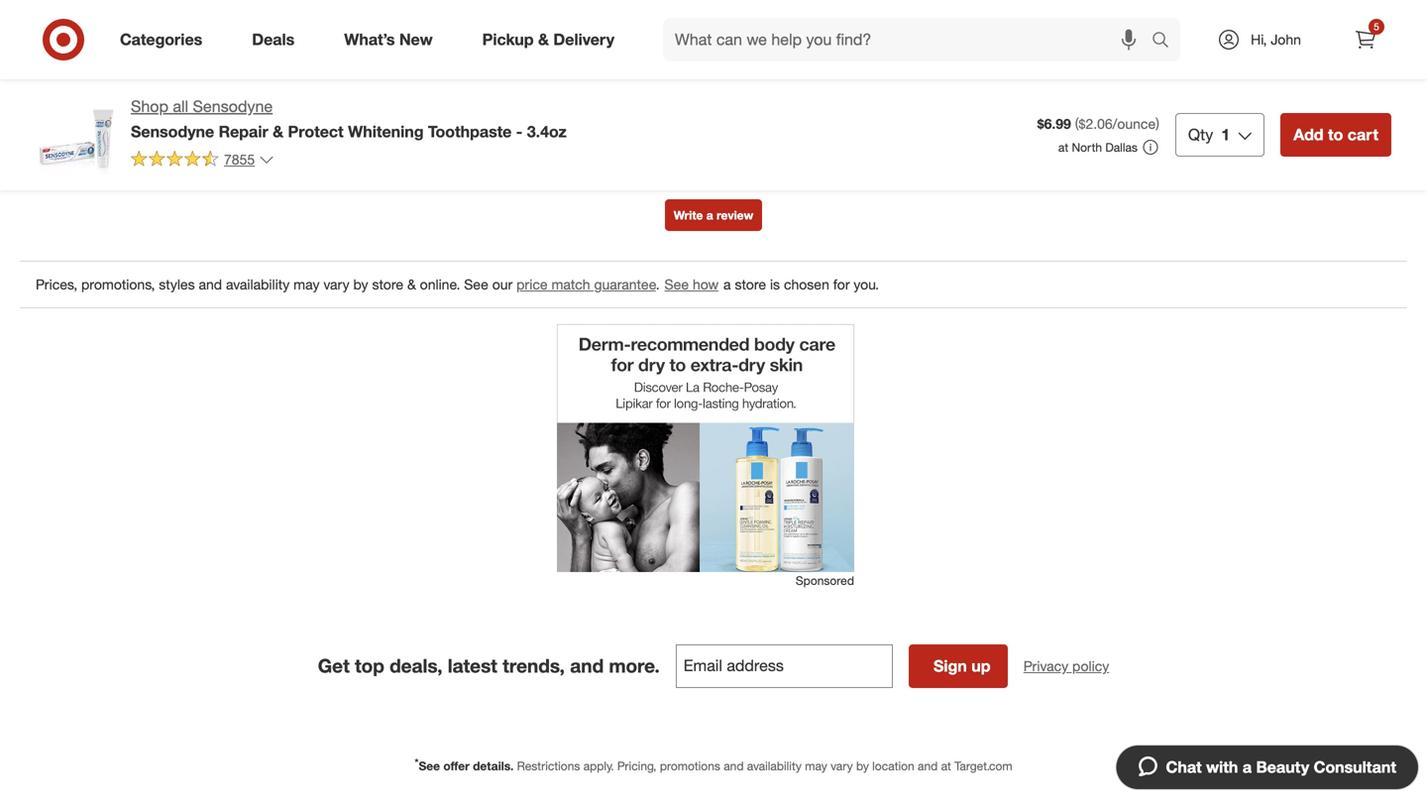 Task type: describe. For each thing, give the bounding box(es) containing it.
report review button
[[1252, 36, 1351, 58]]

5 link
[[1344, 18, 1388, 61]]

trends,
[[503, 655, 565, 677]]

deals link
[[235, 18, 319, 61]]

am
[[702, 23, 722, 40]]

john
[[1271, 31, 1302, 48]]

by inside "report review" region
[[353, 276, 368, 293]]

match
[[552, 276, 590, 293]]

& inside "report review" region
[[407, 276, 416, 293]]

sensodyne
[[72, 43, 140, 60]]

three
[[629, 23, 661, 40]]

report
[[1252, 37, 1301, 56]]

all
[[173, 97, 188, 116]]

really
[[422, 23, 454, 40]]

apply.
[[584, 759, 614, 773]]

may inside "report review" region
[[294, 276, 320, 293]]

location
[[873, 759, 915, 773]]

promotions,
[[81, 276, 155, 293]]

inflammation.
[[323, 23, 406, 40]]

pickup & delivery
[[482, 30, 615, 49]]

did
[[458, 23, 478, 40]]

shop all sensodyne sensodyne repair & protect whitening toothpaste - 3.4oz
[[131, 97, 567, 141]]

see how button
[[664, 274, 720, 295]]

-
[[516, 122, 523, 141]]

get
[[318, 655, 350, 677]]

sign up button
[[909, 645, 1008, 688]]

and right location
[[918, 759, 938, 773]]

price
[[517, 276, 548, 293]]

2 store from the left
[[735, 276, 766, 293]]

new
[[399, 30, 433, 49]]

2 i from the left
[[695, 23, 698, 40]]

now
[[725, 23, 751, 40]]

effective
[[473, 43, 525, 60]]

helpful
[[1089, 38, 1125, 53]]

hi, john
[[1251, 31, 1302, 48]]

at inside the * see offer details. restrictions apply. pricing, promotions and availability may vary by location and at target.com
[[941, 759, 952, 773]]

dallas
[[1106, 140, 1138, 155]]

0 vertical spatial at
[[1059, 140, 1069, 155]]

1 using from the left
[[156, 23, 189, 40]]

has
[[412, 43, 434, 60]]

report review region
[[20, 0, 1408, 609]]

in
[[614, 23, 625, 40]]

pricing,
[[618, 759, 657, 773]]

7855 link
[[131, 150, 275, 172]]

2 horizontal spatial see
[[665, 276, 689, 293]]

1 vertical spatial a
[[724, 276, 731, 293]]

$2.06
[[1079, 115, 1113, 133]]

What can we help you find? suggestions appear below search field
[[663, 18, 1157, 61]]

0 vertical spatial sensodyne
[[193, 97, 273, 116]]

what's
[[344, 30, 395, 49]]

categories
[[120, 30, 202, 49]]

had
[[80, 23, 103, 40]]

not
[[1067, 38, 1086, 53]]

privacy
[[1024, 657, 1069, 675]]

relieve
[[482, 23, 522, 40]]

advertisement region
[[557, 324, 855, 572]]

availability inside the * see offer details. restrictions apply. pricing, promotions and availability may vary by location and at target.com
[[747, 759, 802, 773]]

write
[[674, 208, 703, 223]]

privacy policy
[[1024, 657, 1110, 675]]

as
[[218, 43, 234, 60]]

5
[[1374, 20, 1380, 33]]

whitening
[[258, 43, 318, 60]]

our
[[492, 276, 513, 293]]

for inside i had to start using this because of gum inflammation. it really did relieve the sensitivity in three day! i am now using only sensodyne toothpaste. as for whitening i'm unsure if it has been effective
[[238, 43, 255, 60]]

to inside i had to start using this because of gum inflammation. it really did relieve the sensitivity in three day! i am now using only sensodyne toothpaste. as for whitening i'm unsure if it has been effective
[[107, 23, 119, 40]]

day!
[[665, 23, 691, 40]]

shop
[[131, 97, 168, 116]]

is
[[770, 276, 780, 293]]

the
[[526, 23, 545, 40]]

sensitivity
[[549, 23, 611, 40]]

2 horizontal spatial &
[[538, 30, 549, 49]]

not helpful
[[1067, 38, 1125, 53]]

$6.99 ( $2.06 /ounce )
[[1038, 115, 1160, 133]]

0 vertical spatial review
[[1306, 37, 1351, 56]]

7855
[[224, 151, 255, 168]]

how
[[693, 276, 719, 293]]

price match guarantee link
[[517, 276, 656, 293]]

whitening
[[348, 122, 424, 141]]

toothpaste
[[428, 122, 512, 141]]

guarantee
[[594, 276, 656, 293]]

to inside add to cart button
[[1328, 125, 1344, 144]]

consultant
[[1314, 757, 1397, 777]]

search button
[[1143, 18, 1191, 65]]

1
[[1222, 125, 1231, 144]]



Task type: vqa. For each thing, say whether or not it's contained in the screenshot.
edit space "button"
no



Task type: locate. For each thing, give the bounding box(es) containing it.
of
[[276, 23, 288, 40]]

categories link
[[103, 18, 227, 61]]

at
[[1059, 140, 1069, 155], [941, 759, 952, 773]]

target.com
[[955, 759, 1013, 773]]

1 horizontal spatial review
[[1306, 37, 1351, 56]]

&
[[538, 30, 549, 49], [273, 122, 284, 141], [407, 276, 416, 293]]

by left 'online.' at the left top
[[353, 276, 368, 293]]

0 horizontal spatial i
[[72, 23, 76, 40]]

1 vertical spatial by
[[857, 759, 869, 773]]

i left had
[[72, 23, 76, 40]]

styles
[[159, 276, 195, 293]]

review right john
[[1306, 37, 1351, 56]]

1 i from the left
[[72, 23, 76, 40]]

& right pickup in the top of the page
[[538, 30, 549, 49]]

to up sensodyne
[[107, 23, 119, 40]]

only
[[792, 23, 818, 40]]

.
[[656, 276, 660, 293]]

to right add
[[1328, 125, 1344, 144]]

start
[[123, 23, 152, 40]]

0 vertical spatial &
[[538, 30, 549, 49]]

pickup & delivery link
[[466, 18, 639, 61]]

0 horizontal spatial see
[[419, 759, 440, 773]]

1 horizontal spatial at
[[1059, 140, 1069, 155]]

see left our
[[464, 276, 489, 293]]

2 vertical spatial &
[[407, 276, 416, 293]]

store
[[372, 276, 404, 293], [735, 276, 766, 293]]

vary inside the * see offer details. restrictions apply. pricing, promotions and availability may vary by location and at target.com
[[831, 759, 853, 773]]

prices, promotions, styles and availability may vary by store & online. see our price match guarantee . see how a store is chosen for you.
[[36, 276, 879, 293]]

if
[[389, 43, 396, 60]]

0 vertical spatial a
[[707, 208, 713, 223]]

using left "only"
[[755, 23, 789, 40]]

this
[[193, 23, 215, 40]]

& right "repair"
[[273, 122, 284, 141]]

using up toothpaste.
[[156, 23, 189, 40]]

a right with
[[1243, 757, 1252, 777]]

1 horizontal spatial by
[[857, 759, 869, 773]]

1 horizontal spatial a
[[724, 276, 731, 293]]

and right the promotions
[[724, 759, 744, 773]]

store left 'online.' at the left top
[[372, 276, 404, 293]]

for
[[238, 43, 255, 60], [834, 276, 850, 293]]

it
[[400, 43, 408, 60]]

None text field
[[676, 645, 893, 688]]

0 vertical spatial may
[[294, 276, 320, 293]]

1 horizontal spatial store
[[735, 276, 766, 293]]

& inside "shop all sensodyne sensodyne repair & protect whitening toothpaste - 3.4oz"
[[273, 122, 284, 141]]

image of sensodyne repair & protect whitening toothpaste - 3.4oz image
[[36, 95, 115, 174]]

availability right styles
[[226, 276, 290, 293]]

1 vertical spatial availability
[[747, 759, 802, 773]]

not helpful button
[[1036, 30, 1155, 61]]

0 vertical spatial to
[[107, 23, 119, 40]]

1 vertical spatial sensodyne
[[131, 122, 214, 141]]

2 horizontal spatial a
[[1243, 757, 1252, 777]]

0 vertical spatial for
[[238, 43, 255, 60]]

by
[[353, 276, 368, 293], [857, 759, 869, 773]]

it
[[410, 23, 418, 40]]

0 horizontal spatial at
[[941, 759, 952, 773]]

chat with a beauty consultant button
[[1116, 745, 1420, 790]]

1 horizontal spatial availability
[[747, 759, 802, 773]]

1 horizontal spatial may
[[805, 759, 828, 773]]

2 using from the left
[[755, 23, 789, 40]]

* see offer details. restrictions apply. pricing, promotions and availability may vary by location and at target.com
[[415, 756, 1013, 773]]

0 vertical spatial by
[[353, 276, 368, 293]]

1 horizontal spatial for
[[834, 276, 850, 293]]

1 vertical spatial vary
[[831, 759, 853, 773]]

and inside "report review" region
[[199, 276, 222, 293]]

qty
[[1189, 125, 1214, 144]]

write a review
[[674, 208, 754, 223]]

cart
[[1348, 125, 1379, 144]]

3.4oz
[[527, 122, 567, 141]]

prices,
[[36, 276, 77, 293]]

policy
[[1073, 657, 1110, 675]]

toothpaste.
[[144, 43, 214, 60]]

1 vertical spatial may
[[805, 759, 828, 773]]

protect
[[288, 122, 344, 141]]

and left more.
[[570, 655, 604, 677]]

0 vertical spatial vary
[[324, 276, 350, 293]]

& left 'online.' at the left top
[[407, 276, 416, 293]]

sponsored
[[796, 573, 855, 588]]

vary inside "report review" region
[[324, 276, 350, 293]]

at left target.com
[[941, 759, 952, 773]]

by inside the * see offer details. restrictions apply. pricing, promotions and availability may vary by location and at target.com
[[857, 759, 869, 773]]

1 vertical spatial for
[[834, 276, 850, 293]]

pickup
[[482, 30, 534, 49]]

for left you.
[[834, 276, 850, 293]]

1 horizontal spatial to
[[1328, 125, 1344, 144]]

a right how
[[724, 276, 731, 293]]

deals,
[[390, 655, 443, 677]]

promotions
[[660, 759, 721, 773]]

add
[[1294, 125, 1324, 144]]

*
[[415, 756, 419, 768]]

write a review button
[[665, 199, 763, 231]]

add to cart
[[1294, 125, 1379, 144]]

0 horizontal spatial to
[[107, 23, 119, 40]]

review
[[1306, 37, 1351, 56], [717, 208, 754, 223]]

see inside the * see offer details. restrictions apply. pricing, promotions and availability may vary by location and at target.com
[[419, 759, 440, 773]]

and
[[199, 276, 222, 293], [570, 655, 604, 677], [724, 759, 744, 773], [918, 759, 938, 773]]

may inside the * see offer details. restrictions apply. pricing, promotions and availability may vary by location and at target.com
[[805, 759, 828, 773]]

a
[[707, 208, 713, 223], [724, 276, 731, 293], [1243, 757, 1252, 777]]

0 horizontal spatial may
[[294, 276, 320, 293]]

at left north
[[1059, 140, 1069, 155]]

0 horizontal spatial availability
[[226, 276, 290, 293]]

availability inside "report review" region
[[226, 276, 290, 293]]

1 vertical spatial review
[[717, 208, 754, 223]]

offer
[[444, 759, 470, 773]]

store left is
[[735, 276, 766, 293]]

$6.99
[[1038, 115, 1072, 133]]

see right .
[[665, 276, 689, 293]]

1 horizontal spatial using
[[755, 23, 789, 40]]

vary
[[324, 276, 350, 293], [831, 759, 853, 773]]

1 vertical spatial to
[[1328, 125, 1344, 144]]

using
[[156, 23, 189, 40], [755, 23, 789, 40]]

1 store from the left
[[372, 276, 404, 293]]

latest
[[448, 655, 498, 677]]

a right write
[[707, 208, 713, 223]]

0 horizontal spatial review
[[717, 208, 754, 223]]

1 horizontal spatial &
[[407, 276, 416, 293]]

to
[[107, 23, 119, 40], [1328, 125, 1344, 144]]

get top deals, latest trends, and more.
[[318, 655, 660, 677]]

by left location
[[857, 759, 869, 773]]

what's new
[[344, 30, 433, 49]]

0 horizontal spatial using
[[156, 23, 189, 40]]

because
[[219, 23, 272, 40]]

0 horizontal spatial vary
[[324, 276, 350, 293]]

at north dallas
[[1059, 140, 1138, 155]]

0 horizontal spatial a
[[707, 208, 713, 223]]

sensodyne up "repair"
[[193, 97, 273, 116]]

i had to start using this because of gum inflammation. it really did relieve the sensitivity in three day! i am now using only sensodyne toothpaste. as for whitening i'm unsure if it has been effective
[[72, 23, 818, 60]]

2 vertical spatial a
[[1243, 757, 1252, 777]]

0 horizontal spatial &
[[273, 122, 284, 141]]

see left 'offer'
[[419, 759, 440, 773]]

report review
[[1252, 37, 1351, 56]]

0 vertical spatial availability
[[226, 276, 290, 293]]

online.
[[420, 276, 460, 293]]

north
[[1072, 140, 1103, 155]]

sign
[[934, 656, 967, 676]]

1 horizontal spatial i
[[695, 23, 698, 40]]

i left am
[[695, 23, 698, 40]]

sensodyne down all
[[131, 122, 214, 141]]

beauty
[[1257, 757, 1310, 777]]

what's new link
[[327, 18, 458, 61]]

1 vertical spatial &
[[273, 122, 284, 141]]

and right styles
[[199, 276, 222, 293]]

0 horizontal spatial for
[[238, 43, 255, 60]]

unsure
[[343, 43, 385, 60]]

)
[[1156, 115, 1160, 133]]

been
[[438, 43, 469, 60]]

repair
[[219, 122, 268, 141]]

up
[[972, 656, 991, 676]]

1 horizontal spatial vary
[[831, 759, 853, 773]]

availability
[[226, 276, 290, 293], [747, 759, 802, 773]]

details.
[[473, 759, 514, 773]]

for down because
[[238, 43, 255, 60]]

(
[[1075, 115, 1079, 133]]

1 vertical spatial at
[[941, 759, 952, 773]]

0 horizontal spatial store
[[372, 276, 404, 293]]

hi,
[[1251, 31, 1267, 48]]

1 horizontal spatial see
[[464, 276, 489, 293]]

review right write
[[717, 208, 754, 223]]

deals
[[252, 30, 295, 49]]

availability right the promotions
[[747, 759, 802, 773]]

chat with a beauty consultant
[[1166, 757, 1397, 777]]

qty 1
[[1189, 125, 1231, 144]]

you.
[[854, 276, 879, 293]]

0 horizontal spatial by
[[353, 276, 368, 293]]



